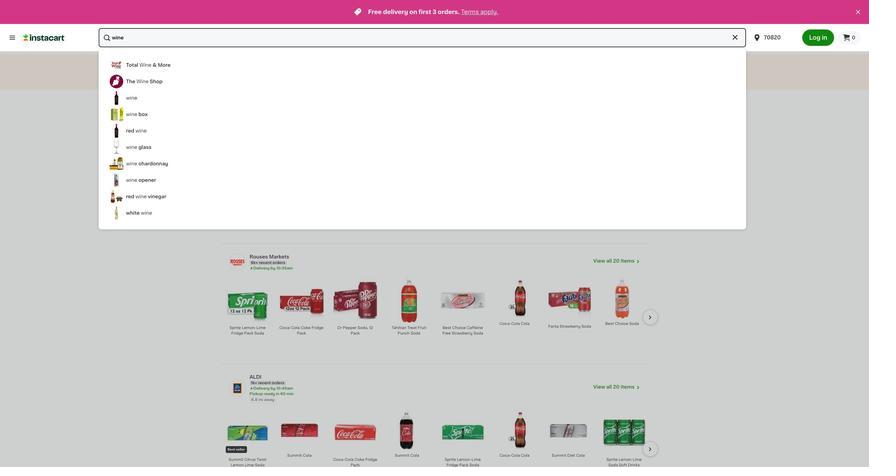 Task type: describe. For each thing, give the bounding box(es) containing it.
tahitian treat fruit punch soda image
[[387, 279, 431, 323]]

best choice caffeine free strawberry soda image
[[441, 279, 485, 323]]

coca-cola cola image for summit diet cola image
[[495, 411, 535, 451]]

summit citrus twist lemon lime soda image
[[226, 411, 270, 455]]

0 horizontal spatial coca-cola coke fridge pack image
[[280, 279, 324, 323]]

dr pepper soda, 12 pack image
[[333, 279, 378, 323]]

sprite lemon lime soda soft drinks image
[[603, 411, 647, 455]]

item carousel region for rouses markets show all 20 items element
[[224, 276, 658, 367]]

summit diet cola image
[[549, 411, 589, 451]]

rouses markets show all 20 items element
[[250, 254, 594, 260]]

1 summit cola image from the left
[[280, 411, 320, 451]]

0 vertical spatial sprite lemon-lime fridge pack soda image
[[226, 279, 270, 323]]

none search field inside search products, stores, and recipes element
[[99, 28, 747, 47]]



Task type: locate. For each thing, give the bounding box(es) containing it.
search list box
[[104, 57, 741, 224]]

instacart logo image
[[23, 34, 64, 42]]

sprite lemon-lime fridge pack soda image
[[226, 279, 270, 323], [441, 411, 485, 455]]

1 vertical spatial coca-cola cola image
[[495, 411, 535, 451]]

best choice soda image
[[603, 279, 643, 319]]

2 coca-cola cola image from the top
[[495, 411, 535, 451]]

2 item carousel region from the top
[[224, 408, 658, 468]]

1 vertical spatial item carousel region
[[224, 408, 658, 468]]

0 horizontal spatial sprite lemon-lime fridge pack soda image
[[226, 279, 270, 323]]

coca-cola coke fridge pack image
[[280, 279, 324, 323], [333, 411, 378, 455]]

item carousel region
[[224, 276, 658, 367], [224, 408, 658, 468]]

0 vertical spatial coca-cola cola image
[[495, 279, 535, 319]]

0 vertical spatial item carousel region
[[224, 276, 658, 367]]

1 horizontal spatial sprite lemon-lime fridge pack soda image
[[441, 411, 485, 455]]

item carousel region for aldi show all 20 items element
[[224, 408, 658, 468]]

aldi show all 20 items element
[[250, 374, 594, 381]]

limited time offer region
[[0, 0, 855, 24]]

Search field
[[99, 28, 747, 47]]

1 coca-cola cola image from the top
[[495, 279, 535, 319]]

0 horizontal spatial summit cola image
[[280, 411, 320, 451]]

1 vertical spatial sprite lemon-lime fridge pack soda image
[[441, 411, 485, 455]]

search products, stores, and recipes element
[[0, 28, 870, 468]]

1 horizontal spatial coca-cola coke fridge pack image
[[333, 411, 378, 455]]

fanta strawberry soda image
[[549, 279, 592, 322]]

2 summit cola image from the left
[[387, 411, 427, 451]]

None search field
[[99, 28, 747, 47]]

1 vertical spatial coca-cola coke fridge pack image
[[333, 411, 378, 455]]

summit cola image
[[280, 411, 320, 451], [387, 411, 427, 451]]

1 item carousel region from the top
[[224, 276, 658, 367]]

1 horizontal spatial summit cola image
[[387, 411, 427, 451]]

coca-cola cola image for fanta strawberry soda image
[[495, 279, 535, 319]]

0 vertical spatial coca-cola coke fridge pack image
[[280, 279, 324, 323]]

coca-cola cola image
[[495, 279, 535, 319], [495, 411, 535, 451]]



Task type: vqa. For each thing, say whether or not it's contained in the screenshot.
item carousel region corresponding to Aldi Show All 20 Items ELEMENT at the bottom of page
yes



